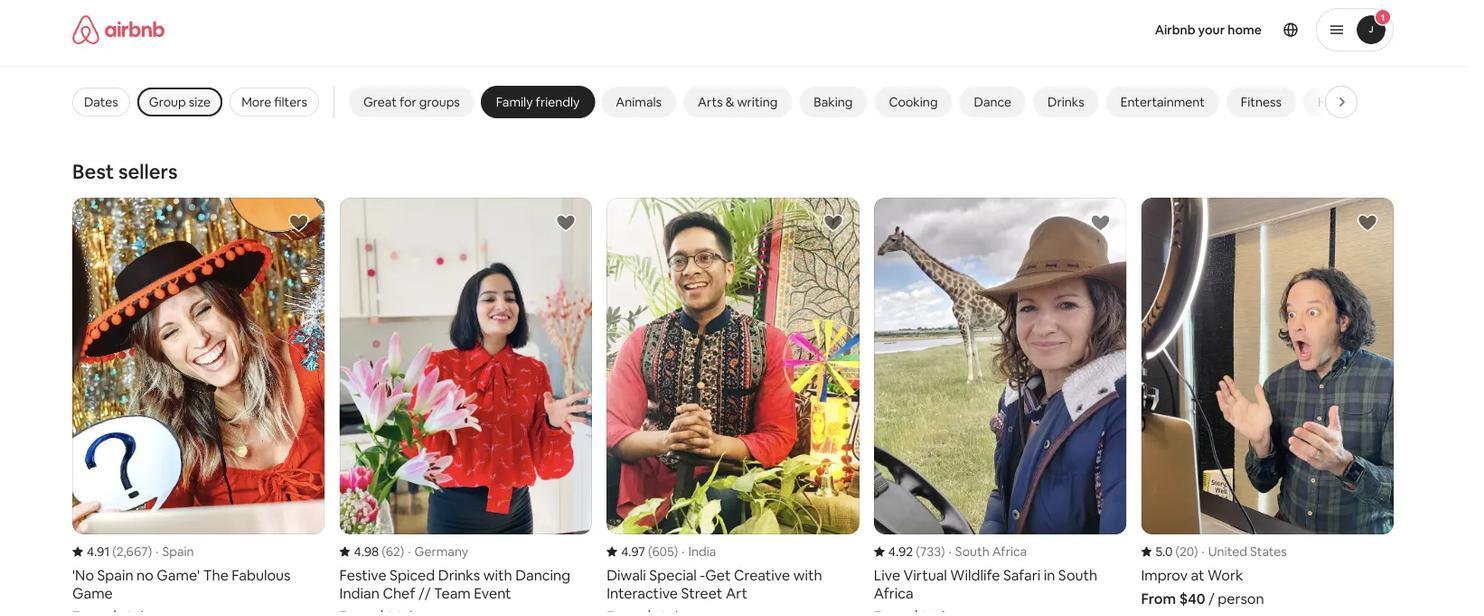 Task type: describe. For each thing, give the bounding box(es) containing it.
rating 4.98 out of 5; 62 reviews image
[[339, 544, 404, 560]]

62
[[386, 544, 400, 560]]

improv at work group
[[1141, 198, 1394, 608]]

home
[[1228, 22, 1262, 38]]

( for 733
[[916, 544, 920, 560]]

· for · spain
[[156, 544, 159, 560]]

entertainment
[[1120, 94, 1205, 110]]

( for 20
[[1176, 544, 1179, 560]]

writing
[[737, 94, 778, 110]]

2,667
[[116, 544, 148, 560]]

· for · germany
[[408, 544, 411, 560]]

great for groups button
[[349, 87, 474, 117]]

africa
[[992, 544, 1027, 560]]

great
[[363, 94, 397, 110]]

airbnb your home link
[[1144, 11, 1273, 49]]

from $40 / person
[[1141, 590, 1264, 608]]

save this experience image for south africa
[[1089, 212, 1111, 234]]

history
[[1318, 94, 1360, 110]]

live virtual wildlife safari in south africa group
[[874, 198, 1127, 613]]

baking button
[[799, 87, 867, 117]]

· india
[[682, 544, 716, 560]]

arts & writing button
[[683, 87, 792, 117]]

4.92 ( 733 )
[[888, 544, 945, 560]]

great for groups element
[[363, 94, 460, 110]]

4.97
[[621, 544, 645, 560]]

diwali special -get creative with interactive street art group
[[607, 198, 859, 613]]

· united states
[[1202, 544, 1287, 560]]

animals element
[[616, 94, 662, 110]]

friendly
[[536, 94, 580, 110]]

filters
[[274, 94, 307, 110]]

) for 4.97 ( 605 )
[[674, 544, 678, 560]]

· for · india
[[682, 544, 685, 560]]

cooking button
[[874, 87, 952, 117]]

spain
[[162, 544, 194, 560]]

person
[[1218, 590, 1264, 608]]

4.91 ( 2,667 )
[[87, 544, 152, 560]]

save this experience image for india
[[822, 212, 844, 234]]

4.98
[[354, 544, 379, 560]]

5.0 ( 20 )
[[1155, 544, 1198, 560]]

family
[[496, 94, 533, 110]]

best sellers
[[72, 159, 178, 184]]

history & culture
[[1318, 94, 1415, 110]]

dance button
[[959, 87, 1026, 117]]

& for arts
[[726, 94, 734, 110]]

rating 4.92 out of 5; 733 reviews image
[[874, 544, 945, 560]]

20
[[1179, 544, 1194, 560]]

drinks
[[1048, 94, 1084, 110]]

more
[[241, 94, 271, 110]]

cooking
[[889, 94, 938, 110]]

fitness
[[1241, 94, 1282, 110]]

great for groups
[[363, 94, 460, 110]]



Task type: vqa. For each thing, say whether or not it's contained in the screenshot.


Task type: locate. For each thing, give the bounding box(es) containing it.
4 ( from the left
[[916, 544, 920, 560]]

( right 4.91
[[112, 544, 116, 560]]

dates button
[[72, 88, 130, 117]]

more filters
[[241, 94, 307, 110]]

) for 5.0 ( 20 )
[[1194, 544, 1198, 560]]

) inside live virtual wildlife safari in south africa group
[[941, 544, 945, 560]]

4.92
[[888, 544, 913, 560]]

& inside history & culture button
[[1362, 94, 1371, 110]]

1 ) from the left
[[148, 544, 152, 560]]

1 horizontal spatial save this experience image
[[1357, 212, 1378, 234]]

/
[[1208, 590, 1215, 608]]

) inside festive spiced drinks with dancing indian chef // team event group
[[400, 544, 404, 560]]

drinks element
[[1048, 94, 1084, 110]]

states
[[1250, 544, 1287, 560]]

entertainment element
[[1120, 94, 1205, 110]]

cooking element
[[889, 94, 938, 110]]

· for · united states
[[1202, 544, 1205, 560]]

& inside arts & writing "button"
[[726, 94, 734, 110]]

fitness button
[[1226, 87, 1296, 117]]

arts & writing element
[[698, 94, 778, 110]]

sellers
[[118, 159, 178, 184]]

fitness element
[[1241, 94, 1282, 110]]

groups
[[419, 94, 460, 110]]

1 save this experience image from the left
[[288, 212, 310, 234]]

·
[[156, 544, 159, 560], [408, 544, 411, 560], [682, 544, 685, 560], [949, 544, 951, 560], [1202, 544, 1205, 560]]

rating 4.91 out of 5; 2,667 reviews image
[[72, 544, 152, 560]]

2 & from the left
[[1362, 94, 1371, 110]]

best
[[72, 159, 114, 184]]

germany
[[414, 544, 468, 560]]

· inside improv at work "group"
[[1202, 544, 1205, 560]]

arts & writing
[[698, 94, 778, 110]]

(
[[112, 544, 116, 560], [382, 544, 386, 560], [648, 544, 652, 560], [916, 544, 920, 560], [1176, 544, 1179, 560]]

baking
[[814, 94, 853, 110]]

1 · from the left
[[156, 544, 159, 560]]

· right 20
[[1202, 544, 1205, 560]]

save this experience image for spain
[[288, 212, 310, 234]]

baking element
[[814, 94, 853, 110]]

& right the arts
[[726, 94, 734, 110]]

) left united
[[1194, 544, 1198, 560]]

5 ( from the left
[[1176, 544, 1179, 560]]

3 · from the left
[[682, 544, 685, 560]]

· inside live virtual wildlife safari in south africa group
[[949, 544, 951, 560]]

2 ( from the left
[[382, 544, 386, 560]]

0 horizontal spatial save this experience image
[[288, 212, 310, 234]]

· inside festive spiced drinks with dancing indian chef // team event group
[[408, 544, 411, 560]]

) for 4.91 ( 2,667 )
[[148, 544, 152, 560]]

dates
[[84, 94, 118, 110]]

2 horizontal spatial save this experience image
[[1089, 212, 1111, 234]]

4.98 ( 62 )
[[354, 544, 404, 560]]

· inside 'diwali special -get creative with interactive street art' group
[[682, 544, 685, 560]]

1 horizontal spatial save this experience image
[[555, 212, 577, 234]]

drinks button
[[1033, 87, 1099, 117]]

) for 4.98 ( 62 )
[[400, 544, 404, 560]]

5 · from the left
[[1202, 544, 1205, 560]]

animals button
[[601, 87, 676, 117]]

2 save this experience image from the left
[[1357, 212, 1378, 234]]

'no spain no game' the fabulous game group
[[72, 198, 325, 613]]

1 save this experience image from the left
[[822, 212, 844, 234]]

) inside improv at work "group"
[[1194, 544, 1198, 560]]

save this experience image inside 'diwali special -get creative with interactive street art' group
[[822, 212, 844, 234]]

profile element
[[890, 0, 1394, 66]]

culture
[[1374, 94, 1415, 110]]

( inside festive spiced drinks with dancing indian chef // team event group
[[382, 544, 386, 560]]

save this experience image for united states
[[1357, 212, 1378, 234]]

5.0
[[1155, 544, 1173, 560]]

( inside live virtual wildlife safari in south africa group
[[916, 544, 920, 560]]

rating 4.97 out of 5; 605 reviews image
[[607, 544, 678, 560]]

3 ) from the left
[[674, 544, 678, 560]]

3 save this experience image from the left
[[1089, 212, 1111, 234]]

save this experience image
[[288, 212, 310, 234], [555, 212, 577, 234], [1089, 212, 1111, 234]]

family friendly button
[[482, 87, 594, 117]]

( right 5.0
[[1176, 544, 1179, 560]]

5 ) from the left
[[1194, 544, 1198, 560]]

0 horizontal spatial &
[[726, 94, 734, 110]]

· inside ''no spain no game' the fabulous game' group
[[156, 544, 159, 560]]

( for 605
[[648, 544, 652, 560]]

· right 733
[[949, 544, 951, 560]]

south
[[955, 544, 989, 560]]

) left · spain
[[148, 544, 152, 560]]

save this experience image for germany
[[555, 212, 577, 234]]

& for history
[[1362, 94, 1371, 110]]

dance
[[974, 94, 1011, 110]]

) left the south
[[941, 544, 945, 560]]

( right the 4.92
[[916, 544, 920, 560]]

( inside improv at work "group"
[[1176, 544, 1179, 560]]

4 · from the left
[[949, 544, 951, 560]]

733
[[920, 544, 941, 560]]

& left culture
[[1362, 94, 1371, 110]]

4.91
[[87, 544, 110, 560]]

( right 4.98
[[382, 544, 386, 560]]

family friendly element
[[496, 94, 580, 110]]

( for 2,667
[[112, 544, 116, 560]]

1 ( from the left
[[112, 544, 116, 560]]

&
[[726, 94, 734, 110], [1362, 94, 1371, 110]]

dance element
[[974, 94, 1011, 110]]

) left · india on the left bottom of page
[[674, 544, 678, 560]]

history & culture button
[[1303, 87, 1429, 117]]

more filters button
[[230, 88, 319, 117]]

· left spain
[[156, 544, 159, 560]]

your
[[1198, 22, 1225, 38]]

· left 'india'
[[682, 544, 685, 560]]

) inside 'diwali special -get creative with interactive street art' group
[[674, 544, 678, 560]]

) right 4.98
[[400, 544, 404, 560]]

· right '62'
[[408, 544, 411, 560]]

· germany
[[408, 544, 468, 560]]

airbnb
[[1155, 22, 1195, 38]]

2 ) from the left
[[400, 544, 404, 560]]

animals
[[616, 94, 662, 110]]

4.97 ( 605 )
[[621, 544, 678, 560]]

airbnb your home
[[1155, 22, 1262, 38]]

( inside ''no spain no game' the fabulous game' group
[[112, 544, 116, 560]]

2 · from the left
[[408, 544, 411, 560]]

save this experience image inside improv at work "group"
[[1357, 212, 1378, 234]]

for
[[399, 94, 416, 110]]

united
[[1208, 544, 1247, 560]]

4 ) from the left
[[941, 544, 945, 560]]

( right 4.97 in the left bottom of the page
[[648, 544, 652, 560]]

( for 62
[[382, 544, 386, 560]]

from
[[1141, 590, 1176, 608]]

1
[[1381, 11, 1385, 23]]

entertainment button
[[1106, 87, 1219, 117]]

) inside ''no spain no game' the fabulous game' group
[[148, 544, 152, 560]]

( inside 'diwali special -get creative with interactive street art' group
[[648, 544, 652, 560]]

0 horizontal spatial save this experience image
[[822, 212, 844, 234]]

1 & from the left
[[726, 94, 734, 110]]

family friendly
[[496, 94, 580, 110]]

2 save this experience image from the left
[[555, 212, 577, 234]]

festive spiced drinks with dancing indian chef // team event group
[[339, 198, 592, 613]]

$40
[[1179, 590, 1205, 608]]

1 horizontal spatial &
[[1362, 94, 1371, 110]]

3 ( from the left
[[648, 544, 652, 560]]

· spain
[[156, 544, 194, 560]]

rating 5.0 out of 5; 20 reviews image
[[1141, 544, 1198, 560]]

save this experience image
[[822, 212, 844, 234], [1357, 212, 1378, 234]]

) for 4.92 ( 733 )
[[941, 544, 945, 560]]

)
[[148, 544, 152, 560], [400, 544, 404, 560], [674, 544, 678, 560], [941, 544, 945, 560], [1194, 544, 1198, 560]]

history & culture element
[[1318, 94, 1415, 110]]

· south africa
[[949, 544, 1027, 560]]

1 button
[[1316, 8, 1394, 52]]

605
[[652, 544, 674, 560]]

arts
[[698, 94, 723, 110]]

india
[[688, 544, 716, 560]]

· for · south africa
[[949, 544, 951, 560]]



